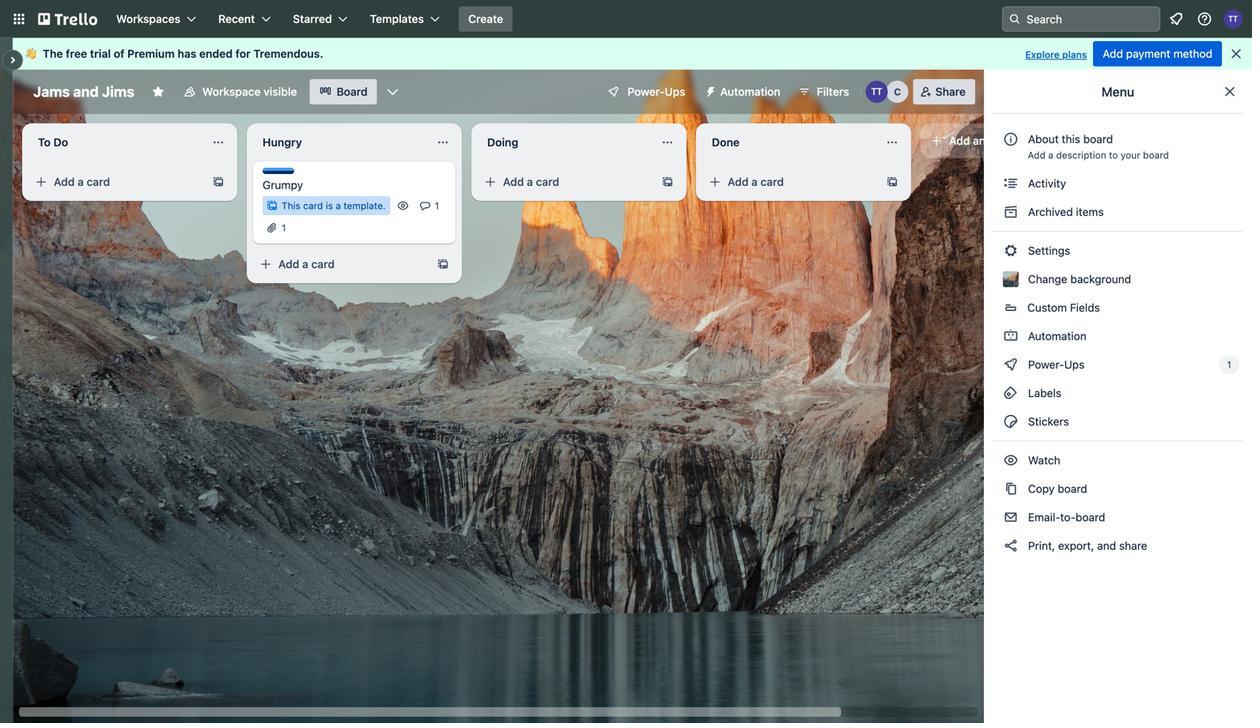 Task type: describe. For each thing, give the bounding box(es) containing it.
payment
[[1126, 47, 1171, 60]]

create
[[468, 12, 503, 25]]

color: blue, title: none image
[[263, 168, 294, 174]]

automation button
[[698, 79, 790, 104]]

to
[[1109, 150, 1118, 161]]

copy board
[[1025, 482, 1088, 495]]

labels link
[[994, 381, 1243, 406]]

a for 'add a card' button under the this card is a template.
[[302, 258, 308, 271]]

print, export, and share link
[[994, 533, 1243, 559]]

jams and jims
[[33, 83, 134, 100]]

terry turtle (terryturtle) image
[[1224, 9, 1243, 28]]

settings
[[1025, 244, 1071, 257]]

ups inside power-ups button
[[665, 85, 686, 98]]

chestercheeetah (chestercheeetah) image
[[887, 81, 909, 103]]

automation inside button
[[720, 85, 781, 98]]

workspace visible
[[202, 85, 297, 98]]

filters
[[817, 85, 849, 98]]

card down the is
[[311, 258, 335, 271]]

sm image for automation
[[1003, 328, 1019, 344]]

sm image for stickers
[[1003, 414, 1019, 430]]

add a card for done
[[728, 175, 784, 188]]

custom fields
[[1028, 301, 1100, 314]]

change background link
[[994, 267, 1243, 292]]

add a card for to do
[[54, 175, 110, 188]]

email-to-board link
[[994, 505, 1243, 530]]

email-to-board
[[1025, 511, 1106, 524]]

done
[[712, 136, 740, 149]]

workspaces button
[[107, 6, 206, 32]]

trial
[[90, 47, 111, 60]]

add a card button for doing
[[478, 169, 655, 195]]

activity link
[[994, 171, 1243, 196]]

1 horizontal spatial power-
[[1028, 358, 1065, 371]]

menu
[[1102, 84, 1135, 99]]

has
[[178, 47, 197, 60]]

watch
[[1025, 454, 1064, 467]]

automation link
[[994, 324, 1243, 349]]

👋
[[25, 47, 36, 60]]

create from template… image for to do
[[212, 176, 225, 188]]

star or unstar board image
[[152, 85, 164, 98]]

add for 'add a card' button for done
[[728, 175, 749, 188]]

0 notifications image
[[1167, 9, 1186, 28]]

filters button
[[793, 79, 854, 104]]

sm image for settings
[[1003, 243, 1019, 259]]

email-
[[1028, 511, 1061, 524]]

add another list button
[[921, 123, 1136, 158]]

workspace visible button
[[174, 79, 307, 104]]

search image
[[1009, 13, 1021, 25]]

template.
[[344, 200, 386, 211]]

Done text field
[[703, 130, 877, 155]]

sm image for archived items
[[1003, 204, 1019, 220]]

free
[[66, 47, 87, 60]]

change background
[[1025, 273, 1132, 286]]

visible
[[264, 85, 297, 98]]

terry turtle (terryturtle) image
[[866, 81, 888, 103]]

add for 'add a card' button under the this card is a template.
[[278, 258, 299, 271]]

banner containing 👋
[[13, 38, 1252, 70]]

a for 'add a card' button for done
[[752, 175, 758, 188]]

a right the is
[[336, 200, 341, 211]]

primary element
[[0, 0, 1252, 38]]

customize views image
[[385, 84, 401, 100]]

sm image for labels
[[1003, 385, 1019, 401]]

about
[[1028, 133, 1059, 146]]

custom fields button
[[994, 295, 1243, 320]]

doing
[[487, 136, 519, 149]]

ended
[[199, 47, 233, 60]]

card left the is
[[303, 200, 323, 211]]

add a card button down the this card is a template.
[[253, 252, 430, 277]]

print,
[[1028, 539, 1055, 552]]

this
[[1062, 133, 1081, 146]]

c
[[894, 86, 901, 97]]

recent
[[218, 12, 255, 25]]

To Do text field
[[28, 130, 203, 155]]

fields
[[1070, 301, 1100, 314]]

1 vertical spatial and
[[1097, 539, 1116, 552]]

c button
[[887, 81, 909, 103]]

share
[[936, 85, 966, 98]]

power-ups button
[[596, 79, 695, 104]]

add another list
[[949, 134, 1032, 147]]

sm image for power-ups
[[1003, 357, 1019, 373]]

.
[[320, 47, 323, 60]]

power-ups inside power-ups button
[[628, 85, 686, 98]]

templates
[[370, 12, 424, 25]]

board inside email-to-board "link"
[[1076, 511, 1106, 524]]

custom
[[1028, 301, 1067, 314]]

the
[[43, 47, 63, 60]]

Doing text field
[[478, 130, 652, 155]]

background
[[1071, 273, 1132, 286]]

about this board add a description to your board
[[1028, 133, 1169, 161]]

add payment method
[[1103, 47, 1213, 60]]

card for doing
[[536, 175, 559, 188]]

list
[[1017, 134, 1032, 147]]



Task type: locate. For each thing, give the bounding box(es) containing it.
description
[[1056, 150, 1107, 161]]

add a card button down doing text box
[[478, 169, 655, 195]]

2 vertical spatial 1
[[1227, 359, 1232, 370]]

ups
[[665, 85, 686, 98], [1065, 358, 1085, 371]]

jams
[[33, 83, 70, 100]]

sm image inside automation link
[[1003, 328, 1019, 344]]

sm image inside automation button
[[698, 79, 720, 101]]

power-ups
[[628, 85, 686, 98], [1025, 358, 1088, 371]]

1 vertical spatial ups
[[1065, 358, 1085, 371]]

explore plans
[[1026, 49, 1087, 60]]

sm image for activity
[[1003, 176, 1019, 191]]

open information menu image
[[1197, 11, 1213, 27]]

add down this
[[278, 258, 299, 271]]

1 horizontal spatial and
[[1097, 539, 1116, 552]]

board inside copy board link
[[1058, 482, 1088, 495]]

ups left automation button in the top of the page
[[665, 85, 686, 98]]

0 vertical spatial power-ups
[[628, 85, 686, 98]]

starred
[[293, 12, 332, 25]]

1 horizontal spatial 1
[[435, 200, 439, 211]]

sm image inside labels 'link'
[[1003, 385, 1019, 401]]

do
[[53, 136, 68, 149]]

automation up done
[[720, 85, 781, 98]]

board
[[1084, 133, 1113, 146], [1143, 150, 1169, 161], [1058, 482, 1088, 495], [1076, 511, 1106, 524]]

add for 'add a card' button associated with to do
[[54, 175, 75, 188]]

method
[[1174, 47, 1213, 60]]

your
[[1121, 150, 1141, 161]]

a down the this card is a template.
[[302, 258, 308, 271]]

sm image
[[698, 79, 720, 101], [1003, 176, 1019, 191], [1003, 243, 1019, 259], [1003, 328, 1019, 344], [1003, 481, 1019, 497], [1003, 510, 1019, 525], [1003, 538, 1019, 554]]

tremendous
[[253, 47, 320, 60]]

for
[[236, 47, 251, 60]]

power- inside button
[[628, 85, 665, 98]]

0 horizontal spatial create from template… image
[[212, 176, 225, 188]]

sm image
[[1003, 204, 1019, 220], [1003, 357, 1019, 373], [1003, 385, 1019, 401], [1003, 414, 1019, 430], [1003, 453, 1019, 468]]

stickers
[[1025, 415, 1069, 428]]

and left jims
[[73, 83, 99, 100]]

4 sm image from the top
[[1003, 414, 1019, 430]]

1 vertical spatial power-
[[1028, 358, 1065, 371]]

settings link
[[994, 238, 1243, 263]]

0 vertical spatial and
[[73, 83, 99, 100]]

export,
[[1058, 539, 1094, 552]]

and left share
[[1097, 539, 1116, 552]]

premium
[[127, 47, 175, 60]]

another
[[973, 134, 1014, 147]]

sm image inside the 'settings' link
[[1003, 243, 1019, 259]]

archived items link
[[994, 199, 1243, 225]]

a down doing text box
[[527, 175, 533, 188]]

plans
[[1063, 49, 1087, 60]]

sm image inside activity link
[[1003, 176, 1019, 191]]

is
[[326, 200, 333, 211]]

recent button
[[209, 6, 280, 32]]

1
[[435, 200, 439, 211], [282, 222, 286, 233], [1227, 359, 1232, 370]]

add down do on the top left of the page
[[54, 175, 75, 188]]

board
[[337, 85, 368, 98]]

back to home image
[[38, 6, 97, 32]]

labels
[[1025, 386, 1062, 400]]

0 horizontal spatial power-
[[628, 85, 665, 98]]

create from template… image for 'add a card' button for done
[[886, 176, 899, 188]]

add
[[1103, 47, 1123, 60], [949, 134, 970, 147], [1028, 150, 1046, 161], [54, 175, 75, 188], [503, 175, 524, 188], [728, 175, 749, 188], [278, 258, 299, 271]]

sm image inside email-to-board "link"
[[1003, 510, 1019, 525]]

👋 the free trial of premium has ended for tremendous .
[[25, 47, 323, 60]]

add a card down this
[[278, 258, 335, 271]]

0 horizontal spatial create from template… image
[[437, 258, 449, 271]]

Search field
[[1002, 6, 1161, 32]]

add a card button for to do
[[28, 169, 206, 195]]

wave image
[[25, 47, 36, 61]]

to
[[38, 136, 51, 149]]

workspaces
[[116, 12, 180, 25]]

1 horizontal spatial create from template… image
[[661, 176, 674, 188]]

templates button
[[361, 6, 449, 32]]

sm image for copy board
[[1003, 481, 1019, 497]]

add down doing
[[503, 175, 524, 188]]

Hungry text field
[[253, 130, 427, 155]]

board right your on the right top
[[1143, 150, 1169, 161]]

sm image inside print, export, and share link
[[1003, 538, 1019, 554]]

this card is a template.
[[282, 200, 386, 211]]

add a card
[[54, 175, 110, 188], [503, 175, 559, 188], [728, 175, 784, 188], [278, 258, 335, 271]]

jims
[[102, 83, 134, 100]]

of
[[114, 47, 125, 60]]

1 horizontal spatial create from template… image
[[886, 176, 899, 188]]

card down done text field
[[761, 175, 784, 188]]

and
[[73, 83, 99, 100], [1097, 539, 1116, 552]]

add a card down doing
[[503, 175, 559, 188]]

card for to do
[[87, 175, 110, 188]]

0 horizontal spatial power-ups
[[628, 85, 686, 98]]

hungry
[[263, 136, 302, 149]]

a for doing's 'add a card' button
[[527, 175, 533, 188]]

create button
[[459, 6, 513, 32]]

print, export, and share
[[1025, 539, 1148, 552]]

1 horizontal spatial automation
[[1025, 330, 1087, 343]]

0 horizontal spatial ups
[[665, 85, 686, 98]]

a for 'add a card' button associated with to do
[[78, 175, 84, 188]]

workspace
[[202, 85, 261, 98]]

items
[[1076, 205, 1104, 218]]

copy board link
[[994, 476, 1243, 502]]

a down about
[[1048, 150, 1054, 161]]

0 vertical spatial 1
[[435, 200, 439, 211]]

add for doing's 'add a card' button
[[503, 175, 524, 188]]

5 sm image from the top
[[1003, 453, 1019, 468]]

board up to-
[[1058, 482, 1088, 495]]

archived
[[1028, 205, 1073, 218]]

grumpy link
[[263, 177, 446, 193]]

power-
[[628, 85, 665, 98], [1028, 358, 1065, 371]]

power- down primary element
[[628, 85, 665, 98]]

1 vertical spatial 1
[[282, 222, 286, 233]]

add a card down do on the top left of the page
[[54, 175, 110, 188]]

starred button
[[283, 6, 357, 32]]

add inside about this board add a description to your board
[[1028, 150, 1046, 161]]

2 horizontal spatial 1
[[1227, 359, 1232, 370]]

0 horizontal spatial and
[[73, 83, 99, 100]]

sm image for email-to-board
[[1003, 510, 1019, 525]]

board link
[[310, 79, 377, 104]]

grumpy
[[263, 178, 303, 191]]

share button
[[914, 79, 976, 104]]

stickers link
[[994, 409, 1243, 434]]

change
[[1028, 273, 1068, 286]]

add a card button down to do text field
[[28, 169, 206, 195]]

share
[[1119, 539, 1148, 552]]

add down done
[[728, 175, 749, 188]]

a down done text field
[[752, 175, 758, 188]]

add down about
[[1028, 150, 1046, 161]]

automation
[[720, 85, 781, 98], [1025, 330, 1087, 343]]

add inside button
[[949, 134, 970, 147]]

automation down custom fields
[[1025, 330, 1087, 343]]

a inside about this board add a description to your board
[[1048, 150, 1054, 161]]

add left payment
[[1103, 47, 1123, 60]]

1 horizontal spatial power-ups
[[1025, 358, 1088, 371]]

sm image inside stickers link
[[1003, 414, 1019, 430]]

add a card for doing
[[503, 175, 559, 188]]

banner
[[13, 38, 1252, 70]]

explore plans button
[[1026, 45, 1087, 64]]

sm image for watch
[[1003, 453, 1019, 468]]

to-
[[1061, 511, 1076, 524]]

add a card button
[[28, 169, 206, 195], [478, 169, 655, 195], [703, 169, 880, 195], [253, 252, 430, 277]]

add a card button for done
[[703, 169, 880, 195]]

and inside text box
[[73, 83, 99, 100]]

add for add another list button
[[949, 134, 970, 147]]

sm image inside copy board link
[[1003, 481, 1019, 497]]

1 vertical spatial create from template… image
[[437, 258, 449, 271]]

create from template… image for 'add a card' button under the this card is a template.
[[437, 258, 449, 271]]

1 vertical spatial automation
[[1025, 330, 1087, 343]]

power-ups up labels on the right
[[1025, 358, 1088, 371]]

copy
[[1028, 482, 1055, 495]]

card for done
[[761, 175, 784, 188]]

create from template… image
[[886, 176, 899, 188], [437, 258, 449, 271]]

1 sm image from the top
[[1003, 204, 1019, 220]]

0 vertical spatial power-
[[628, 85, 665, 98]]

activity
[[1025, 177, 1066, 190]]

power- up labels on the right
[[1028, 358, 1065, 371]]

0 horizontal spatial automation
[[720, 85, 781, 98]]

add a card down done
[[728, 175, 784, 188]]

sm image inside watch link
[[1003, 453, 1019, 468]]

a down to do text field
[[78, 175, 84, 188]]

ups down automation link
[[1065, 358, 1085, 371]]

1 horizontal spatial ups
[[1065, 358, 1085, 371]]

board up 'to'
[[1084, 133, 1113, 146]]

to do
[[38, 136, 68, 149]]

card down doing text box
[[536, 175, 559, 188]]

2 create from template… image from the left
[[661, 176, 674, 188]]

sm image for print, export, and share
[[1003, 538, 1019, 554]]

1 create from template… image from the left
[[212, 176, 225, 188]]

explore
[[1026, 49, 1060, 60]]

sm image inside archived items link
[[1003, 204, 1019, 220]]

Board name text field
[[25, 79, 142, 104]]

3 sm image from the top
[[1003, 385, 1019, 401]]

0 horizontal spatial 1
[[282, 222, 286, 233]]

0 vertical spatial automation
[[720, 85, 781, 98]]

create from template… image
[[212, 176, 225, 188], [661, 176, 674, 188]]

0 vertical spatial create from template… image
[[886, 176, 899, 188]]

2 sm image from the top
[[1003, 357, 1019, 373]]

add payment method button
[[1094, 41, 1222, 66]]

create from template… image for doing
[[661, 176, 674, 188]]

a
[[1048, 150, 1054, 161], [78, 175, 84, 188], [527, 175, 533, 188], [752, 175, 758, 188], [336, 200, 341, 211], [302, 258, 308, 271]]

archived items
[[1025, 205, 1104, 218]]

watch link
[[994, 448, 1243, 473]]

card down to do text field
[[87, 175, 110, 188]]

add left another at the right top
[[949, 134, 970, 147]]

add a card button down done text field
[[703, 169, 880, 195]]

0 vertical spatial ups
[[665, 85, 686, 98]]

board up print, export, and share
[[1076, 511, 1106, 524]]

power-ups down primary element
[[628, 85, 686, 98]]

this
[[282, 200, 301, 211]]

1 vertical spatial power-ups
[[1025, 358, 1088, 371]]



Task type: vqa. For each thing, say whether or not it's contained in the screenshot.
sm image in the Email-to-board link
yes



